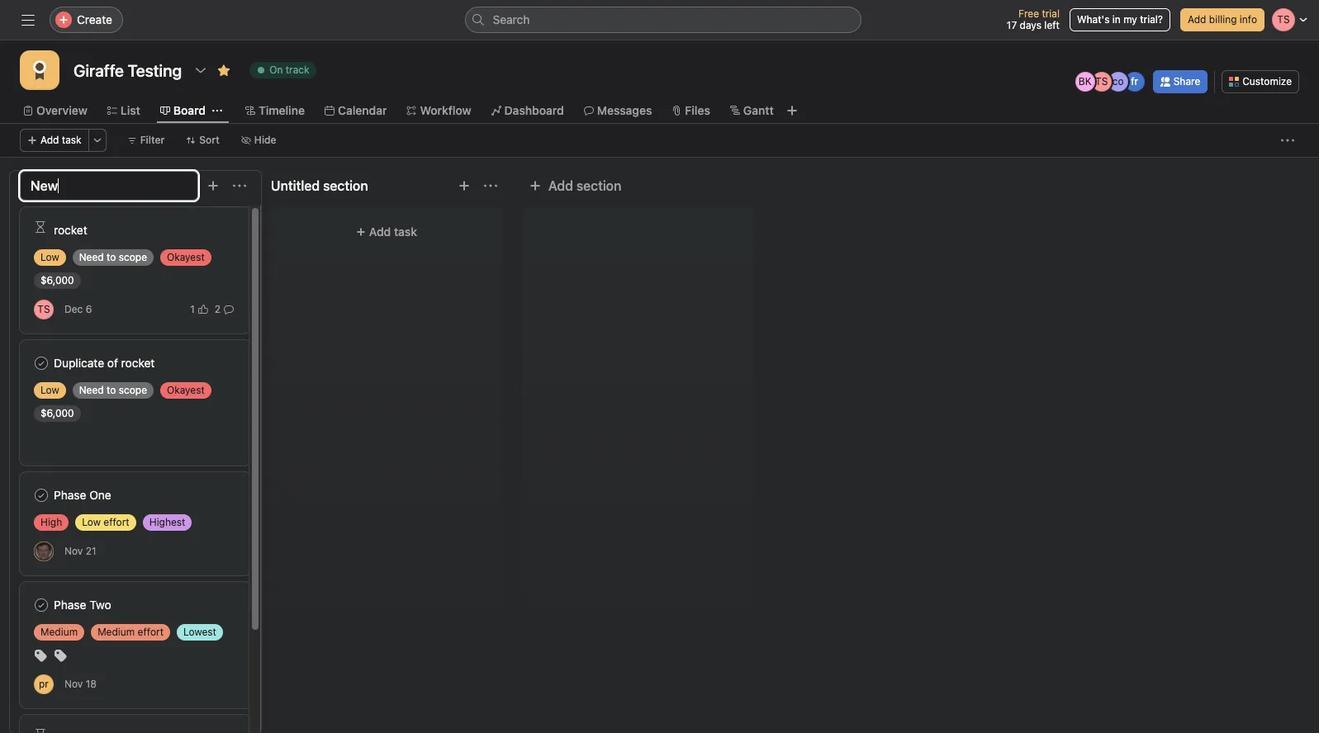 Task type: vqa. For each thing, say whether or not it's contained in the screenshot.
the bottommost Completed option
yes



Task type: describe. For each thing, give the bounding box(es) containing it.
add billing info
[[1188, 13, 1258, 26]]

1 horizontal spatial more actions image
[[1282, 134, 1295, 147]]

need to scope for rocket
[[79, 251, 147, 264]]

2 button
[[211, 301, 237, 318]]

overview
[[36, 103, 87, 117]]

18
[[86, 679, 97, 691]]

completed checkbox for phase two
[[31, 596, 51, 616]]

dec
[[64, 303, 83, 316]]

high
[[40, 517, 62, 529]]

left
[[1045, 19, 1060, 31]]

board link
[[160, 102, 206, 120]]

tab actions image
[[212, 106, 222, 116]]

need for rocket
[[79, 251, 104, 264]]

sort
[[199, 134, 220, 146]]

ts button
[[34, 300, 54, 319]]

timeline
[[259, 103, 305, 117]]

completed image
[[31, 354, 51, 374]]

scope for duplicate of rocket
[[119, 384, 147, 397]]

low for duplicate of rocket
[[40, 384, 59, 397]]

add section
[[549, 179, 622, 193]]

more section actions image
[[484, 179, 498, 193]]

customize button
[[1223, 70, 1300, 93]]

on track
[[270, 64, 310, 76]]

track
[[286, 64, 310, 76]]

add section button
[[522, 171, 628, 201]]

duplicate of rocket
[[54, 356, 155, 370]]

filter button
[[120, 129, 172, 152]]

highest
[[149, 517, 185, 529]]

6
[[86, 303, 92, 316]]

free trial 17 days left
[[1007, 7, 1060, 31]]

list link
[[107, 102, 140, 120]]

files
[[685, 103, 711, 117]]

need for duplicate of rocket
[[79, 384, 104, 397]]

billing
[[1210, 13, 1238, 26]]

nov for two
[[64, 679, 83, 691]]

share button
[[1153, 70, 1208, 93]]

0 vertical spatial rocket
[[54, 223, 87, 237]]

info
[[1240, 13, 1258, 26]]

Completed checkbox
[[31, 354, 51, 374]]

on
[[270, 64, 283, 76]]

medium effort
[[98, 626, 164, 639]]

okayest for duplicate of rocket
[[167, 384, 205, 397]]

completed image for phase two
[[31, 596, 51, 616]]

customize
[[1243, 75, 1293, 88]]

phase for phase one
[[54, 488, 86, 502]]

workflow link
[[407, 102, 472, 120]]

2 vertical spatial low
[[82, 517, 101, 529]]

completed checkbox for phase one
[[31, 486, 51, 506]]

remove from starred image
[[217, 64, 231, 77]]

what's in my trial? button
[[1070, 8, 1171, 31]]

0 horizontal spatial task
[[62, 134, 82, 146]]

nov 18
[[64, 679, 97, 691]]

1 horizontal spatial ts
[[1096, 75, 1109, 88]]

timeline link
[[245, 102, 305, 120]]

2
[[215, 303, 221, 315]]

add task image
[[207, 179, 220, 193]]

add task for right add task button
[[369, 225, 417, 239]]

1
[[190, 303, 195, 315]]

21
[[86, 545, 96, 558]]

dec 6 button
[[64, 303, 92, 316]]

trial?
[[1141, 13, 1164, 26]]

filter
[[140, 134, 165, 146]]

add task for left add task button
[[40, 134, 82, 146]]

files link
[[672, 102, 711, 120]]



Task type: locate. For each thing, give the bounding box(es) containing it.
lowest
[[184, 626, 216, 639]]

0 vertical spatial add task
[[40, 134, 82, 146]]

1 $6,000 from the top
[[40, 274, 74, 287]]

2 phase from the top
[[54, 598, 86, 612]]

nov for one
[[64, 545, 83, 558]]

workflow
[[420, 103, 472, 117]]

phase one
[[54, 488, 111, 502]]

2 scope from the top
[[119, 384, 147, 397]]

one
[[89, 488, 111, 502]]

1 vertical spatial effort
[[138, 626, 164, 639]]

medium down the phase two
[[40, 626, 78, 639]]

fr
[[1132, 75, 1139, 88]]

0 vertical spatial add task button
[[20, 129, 89, 152]]

nov left 21
[[64, 545, 83, 558]]

0 vertical spatial okayest
[[167, 251, 205, 264]]

effort down one
[[104, 517, 130, 529]]

0 vertical spatial low
[[40, 251, 59, 264]]

1 horizontal spatial rocket
[[121, 356, 155, 370]]

1 vertical spatial add task button
[[281, 217, 493, 247]]

1 button
[[187, 301, 211, 318]]

1 horizontal spatial add task
[[369, 225, 417, 239]]

completed checkbox up high
[[31, 486, 51, 506]]

1 horizontal spatial task
[[394, 225, 417, 239]]

add task button
[[20, 129, 89, 152], [281, 217, 493, 247]]

create
[[77, 12, 112, 26]]

expand sidebar image
[[21, 13, 35, 26]]

completed image for phase one
[[31, 486, 51, 506]]

0 horizontal spatial effort
[[104, 517, 130, 529]]

ts right bk
[[1096, 75, 1109, 88]]

0 vertical spatial need
[[79, 251, 104, 264]]

1 vertical spatial phase
[[54, 598, 86, 612]]

medium
[[40, 626, 78, 639], [98, 626, 135, 639]]

2 medium from the left
[[98, 626, 135, 639]]

0 vertical spatial nov
[[64, 545, 83, 558]]

0 vertical spatial phase
[[54, 488, 86, 502]]

more actions image
[[1282, 134, 1295, 147], [92, 136, 102, 145]]

0 horizontal spatial medium
[[40, 626, 78, 639]]

completed image up high
[[31, 486, 51, 506]]

to for duplicate of rocket
[[107, 384, 116, 397]]

completed image
[[31, 486, 51, 506], [31, 596, 51, 616]]

dashboard link
[[491, 102, 564, 120]]

0 horizontal spatial ts
[[37, 303, 50, 315]]

low down phase one
[[82, 517, 101, 529]]

0 vertical spatial effort
[[104, 517, 130, 529]]

hide
[[254, 134, 277, 146]]

1 vertical spatial completed checkbox
[[31, 596, 51, 616]]

ts left dec
[[37, 303, 50, 315]]

$6,000
[[40, 274, 74, 287], [40, 407, 74, 420]]

1 horizontal spatial medium
[[98, 626, 135, 639]]

$6,000 down completed image
[[40, 407, 74, 420]]

0 horizontal spatial rocket
[[54, 223, 87, 237]]

nov 21
[[64, 545, 96, 558]]

list
[[121, 103, 140, 117]]

search button
[[465, 7, 862, 33]]

need to scope
[[79, 251, 147, 264], [79, 384, 147, 397]]

1 need to scope from the top
[[79, 251, 147, 264]]

okayest up 1
[[167, 251, 205, 264]]

more actions image down "customize"
[[1282, 134, 1295, 147]]

okayest for rocket
[[167, 251, 205, 264]]

on track button
[[242, 59, 324, 82]]

ja
[[38, 545, 49, 557]]

$6,000 for rocket
[[40, 274, 74, 287]]

low down dependencies icon
[[40, 251, 59, 264]]

of
[[107, 356, 118, 370]]

1 vertical spatial scope
[[119, 384, 147, 397]]

completed image left the phase two
[[31, 596, 51, 616]]

phase for phase two
[[54, 598, 86, 612]]

1 scope from the top
[[119, 251, 147, 264]]

effort for phase two
[[138, 626, 164, 639]]

free
[[1019, 7, 1040, 20]]

days
[[1020, 19, 1042, 31]]

1 to from the top
[[107, 251, 116, 264]]

need down duplicate
[[79, 384, 104, 397]]

phase
[[54, 488, 86, 502], [54, 598, 86, 612]]

completed checkbox left the phase two
[[31, 596, 51, 616]]

1 vertical spatial ts
[[37, 303, 50, 315]]

bk
[[1079, 75, 1092, 88]]

phase left "two"
[[54, 598, 86, 612]]

1 horizontal spatial effort
[[138, 626, 164, 639]]

0 horizontal spatial add task
[[40, 134, 82, 146]]

pr button
[[34, 675, 54, 695]]

add
[[1188, 13, 1207, 26], [40, 134, 59, 146], [549, 179, 573, 193], [369, 225, 391, 239]]

need up 6
[[79, 251, 104, 264]]

need to scope up 6
[[79, 251, 147, 264]]

add task image
[[458, 179, 471, 193]]

nov
[[64, 545, 83, 558], [64, 679, 83, 691]]

2 $6,000 from the top
[[40, 407, 74, 420]]

medium for medium effort
[[98, 626, 135, 639]]

dependencies image
[[34, 221, 47, 234]]

0 vertical spatial completed checkbox
[[31, 486, 51, 506]]

messages
[[597, 103, 652, 117]]

1 vertical spatial task
[[394, 225, 417, 239]]

0 vertical spatial to
[[107, 251, 116, 264]]

to for rocket
[[107, 251, 116, 264]]

0 vertical spatial completed image
[[31, 486, 51, 506]]

0 horizontal spatial more actions image
[[92, 136, 102, 145]]

overview link
[[23, 102, 87, 120]]

None text field
[[69, 55, 186, 85]]

1 vertical spatial nov
[[64, 679, 83, 691]]

calendar
[[338, 103, 387, 117]]

in
[[1113, 13, 1121, 26]]

messages link
[[584, 102, 652, 120]]

share
[[1174, 75, 1201, 88]]

need to scope for duplicate of rocket
[[79, 384, 147, 397]]

1 vertical spatial need
[[79, 384, 104, 397]]

to down of
[[107, 384, 116, 397]]

scope down the duplicate of rocket
[[119, 384, 147, 397]]

dependencies image
[[34, 729, 47, 734]]

ja button
[[34, 542, 54, 562]]

to down the new section text box
[[107, 251, 116, 264]]

show options image
[[194, 64, 208, 77]]

2 nov from the top
[[64, 679, 83, 691]]

0 vertical spatial scope
[[119, 251, 147, 264]]

medium down "two"
[[98, 626, 135, 639]]

nov 18 button
[[64, 679, 97, 691]]

dec 6
[[64, 303, 92, 316]]

co
[[1113, 75, 1124, 88]]

effort left lowest
[[138, 626, 164, 639]]

pr
[[39, 678, 49, 690]]

$6,000 up 'ts' button
[[40, 274, 74, 287]]

$6,000 for duplicate of rocket
[[40, 407, 74, 420]]

rocket right of
[[121, 356, 155, 370]]

2 need from the top
[[79, 384, 104, 397]]

rocket
[[54, 223, 87, 237], [121, 356, 155, 370]]

0 horizontal spatial add task button
[[20, 129, 89, 152]]

0 vertical spatial task
[[62, 134, 82, 146]]

effort for phase one
[[104, 517, 130, 529]]

my
[[1124, 13, 1138, 26]]

1 need from the top
[[79, 251, 104, 264]]

rocket right dependencies icon
[[54, 223, 87, 237]]

task
[[62, 134, 82, 146], [394, 225, 417, 239]]

dashboard
[[505, 103, 564, 117]]

hide button
[[234, 129, 284, 152]]

phase left one
[[54, 488, 86, 502]]

1 vertical spatial $6,000
[[40, 407, 74, 420]]

low down completed image
[[40, 384, 59, 397]]

search list box
[[465, 7, 862, 33]]

1 okayest from the top
[[167, 251, 205, 264]]

scope down the new section text box
[[119, 251, 147, 264]]

medium for medium
[[40, 626, 78, 639]]

ribbon image
[[30, 60, 50, 80]]

2 completed image from the top
[[31, 596, 51, 616]]

Completed checkbox
[[31, 486, 51, 506], [31, 596, 51, 616]]

ts inside 'ts' button
[[37, 303, 50, 315]]

low
[[40, 251, 59, 264], [40, 384, 59, 397], [82, 517, 101, 529]]

2 to from the top
[[107, 384, 116, 397]]

to
[[107, 251, 116, 264], [107, 384, 116, 397]]

0 vertical spatial need to scope
[[79, 251, 147, 264]]

1 medium from the left
[[40, 626, 78, 639]]

1 vertical spatial rocket
[[121, 356, 155, 370]]

add billing info button
[[1181, 8, 1265, 31]]

1 vertical spatial okayest
[[167, 384, 205, 397]]

2 need to scope from the top
[[79, 384, 147, 397]]

nov 21 button
[[64, 545, 96, 558]]

add tab image
[[786, 104, 799, 117]]

more actions image up the new section text box
[[92, 136, 102, 145]]

okayest down 1
[[167, 384, 205, 397]]

two
[[89, 598, 111, 612]]

1 vertical spatial to
[[107, 384, 116, 397]]

1 vertical spatial low
[[40, 384, 59, 397]]

1 completed image from the top
[[31, 486, 51, 506]]

low effort
[[82, 517, 130, 529]]

add task button down the overview link
[[20, 129, 89, 152]]

need
[[79, 251, 104, 264], [79, 384, 104, 397]]

trial
[[1042, 7, 1060, 20]]

scope
[[119, 251, 147, 264], [119, 384, 147, 397]]

nov left 18 at bottom
[[64, 679, 83, 691]]

section
[[577, 179, 622, 193]]

what's in my trial?
[[1078, 13, 1164, 26]]

calendar link
[[325, 102, 387, 120]]

untitled section
[[271, 179, 368, 193]]

2 completed checkbox from the top
[[31, 596, 51, 616]]

gantt link
[[731, 102, 774, 120]]

sort button
[[179, 129, 227, 152]]

scope for rocket
[[119, 251, 147, 264]]

17
[[1007, 19, 1018, 31]]

1 vertical spatial need to scope
[[79, 384, 147, 397]]

1 completed checkbox from the top
[[31, 486, 51, 506]]

0 vertical spatial $6,000
[[40, 274, 74, 287]]

gantt
[[744, 103, 774, 117]]

search
[[493, 12, 530, 26]]

board
[[173, 103, 206, 117]]

duplicate
[[54, 356, 104, 370]]

1 phase from the top
[[54, 488, 86, 502]]

New section text field
[[20, 171, 198, 201]]

0 vertical spatial ts
[[1096, 75, 1109, 88]]

add task
[[40, 134, 82, 146], [369, 225, 417, 239]]

effort
[[104, 517, 130, 529], [138, 626, 164, 639]]

add task button down untitled section at the top left of page
[[281, 217, 493, 247]]

create button
[[50, 7, 123, 33]]

need to scope down of
[[79, 384, 147, 397]]

1 vertical spatial add task
[[369, 225, 417, 239]]

1 vertical spatial completed image
[[31, 596, 51, 616]]

what's
[[1078, 13, 1110, 26]]

more section actions image
[[233, 179, 246, 193]]

low for rocket
[[40, 251, 59, 264]]

okayest
[[167, 251, 205, 264], [167, 384, 205, 397]]

phase two
[[54, 598, 111, 612]]

2 okayest from the top
[[167, 384, 205, 397]]

1 nov from the top
[[64, 545, 83, 558]]

1 horizontal spatial add task button
[[281, 217, 493, 247]]



